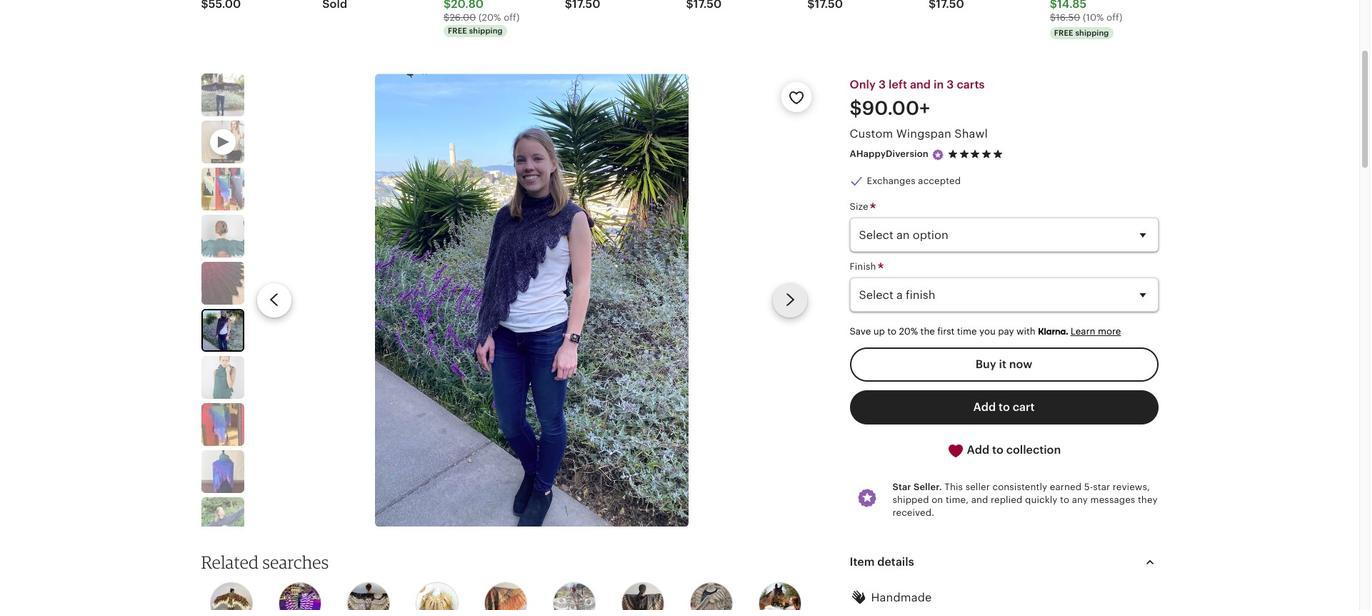 Task type: locate. For each thing, give the bounding box(es) containing it.
0 vertical spatial and
[[910, 79, 931, 91]]

add inside button
[[967, 444, 990, 456]]

free shipping down $ 26.00 (20% off)
[[448, 27, 503, 35]]

add
[[974, 401, 996, 414], [967, 444, 990, 456]]

1 $ from the left
[[444, 12, 450, 23]]

2 off) from the left
[[1107, 12, 1123, 23]]

and left "in"
[[910, 79, 931, 91]]

to left collection
[[992, 444, 1004, 456]]

0 vertical spatial add
[[974, 401, 996, 414]]

reviews,
[[1113, 482, 1150, 493]]

to down "earned"
[[1060, 495, 1070, 506]]

seller.
[[914, 482, 942, 493]]

custom wingspan shawl image 7 image
[[201, 404, 244, 447]]

1 horizontal spatial 3
[[947, 79, 954, 91]]

shipping
[[469, 27, 503, 35], [1076, 29, 1109, 37]]

shipping down (10% at the right top of page
[[1076, 29, 1109, 37]]

item
[[850, 557, 875, 569]]

off) right (10% at the right top of page
[[1107, 12, 1123, 23]]

add left cart
[[974, 401, 996, 414]]

they
[[1138, 495, 1158, 506]]

and
[[910, 79, 931, 91], [971, 495, 988, 506]]

0 horizontal spatial shipping
[[469, 27, 503, 35]]

off) right (20%
[[504, 12, 520, 23]]

left
[[889, 79, 907, 91]]

free
[[448, 27, 467, 35], [1054, 29, 1074, 37]]

1 vertical spatial add
[[967, 444, 990, 456]]

1 horizontal spatial free
[[1054, 29, 1074, 37]]

add inside button
[[974, 401, 996, 414]]

3
[[879, 79, 886, 91], [947, 79, 954, 91]]

0 horizontal spatial custom wingspan shawl image 5 image
[[203, 311, 243, 351]]

16.50
[[1056, 12, 1081, 23]]

1 horizontal spatial and
[[971, 495, 988, 506]]

0 horizontal spatial and
[[910, 79, 931, 91]]

$
[[444, 12, 450, 23], [1050, 12, 1056, 23]]

0 horizontal spatial free shipping
[[448, 27, 503, 35]]

ahappydiversion
[[850, 149, 929, 160]]

custom wingspan shawl image 5 image
[[375, 74, 689, 527], [203, 311, 243, 351]]

free shipping down the $ 16.50 (10% off)
[[1054, 29, 1109, 37]]

26.00
[[450, 12, 476, 23]]

1 3 from the left
[[879, 79, 886, 91]]

on
[[932, 495, 943, 506]]

this seller consistently earned 5-star reviews, shipped on time, and replied quickly to any messages they received.
[[893, 482, 1158, 519]]

only
[[850, 79, 876, 91]]

1 horizontal spatial shipping
[[1076, 29, 1109, 37]]

item details
[[850, 557, 914, 569]]

size
[[850, 201, 871, 212]]

custom wingspan shawl image 8 image
[[201, 451, 244, 494]]

more
[[1098, 327, 1121, 337]]

off) for $ 16.50 (10% off)
[[1107, 12, 1123, 23]]

off)
[[504, 12, 520, 23], [1107, 12, 1123, 23]]

to inside add to cart button
[[999, 401, 1010, 414]]

buy it now button
[[850, 348, 1159, 382]]

1 off) from the left
[[504, 12, 520, 23]]

to
[[888, 327, 897, 337], [999, 401, 1010, 414], [992, 444, 1004, 456], [1060, 495, 1070, 506]]

shipping for (20%
[[469, 27, 503, 35]]

(10%
[[1083, 12, 1104, 23]]

2 $ from the left
[[1050, 12, 1056, 23]]

this
[[945, 482, 963, 493]]

related searches
[[201, 553, 329, 574]]

free shipping for 26.00
[[448, 27, 503, 35]]

off) for $ 26.00 (20% off)
[[504, 12, 520, 23]]

to left cart
[[999, 401, 1010, 414]]

$ left (20%
[[444, 12, 450, 23]]

2 3 from the left
[[947, 79, 954, 91]]

details
[[878, 557, 914, 569]]

searches
[[263, 553, 329, 574]]

free shipping
[[448, 27, 503, 35], [1054, 29, 1109, 37]]

custom
[[850, 128, 893, 140]]

custom wingspan shawl
[[850, 128, 988, 140]]

add for add to collection
[[967, 444, 990, 456]]

add to collection
[[964, 444, 1061, 456]]

1 horizontal spatial off)
[[1107, 12, 1123, 23]]

0 horizontal spatial $
[[444, 12, 450, 23]]

accepted
[[918, 176, 961, 186]]

add up seller
[[967, 444, 990, 456]]

handmade
[[871, 592, 932, 605]]

1 horizontal spatial free shipping
[[1054, 29, 1109, 37]]

custom wingspan shawl image 6 image
[[201, 357, 244, 399]]

free down 26.00
[[448, 27, 467, 35]]

0 horizontal spatial off)
[[504, 12, 520, 23]]

save
[[850, 327, 871, 337]]

1 vertical spatial and
[[971, 495, 988, 506]]

$ for 16.50
[[1050, 12, 1056, 23]]

replied
[[991, 495, 1023, 506]]

$ left (10% at the right top of page
[[1050, 12, 1056, 23]]

0 horizontal spatial free
[[448, 27, 467, 35]]

star_seller image
[[932, 148, 944, 161]]

0 horizontal spatial 3
[[879, 79, 886, 91]]

shipping down (20%
[[469, 27, 503, 35]]

3 right "in"
[[947, 79, 954, 91]]

related searches region
[[184, 553, 828, 611]]

buy
[[976, 359, 996, 371]]

the
[[921, 327, 935, 337]]

$90.00+
[[850, 98, 930, 119]]

3 left left
[[879, 79, 886, 91]]

to inside add to collection button
[[992, 444, 1004, 456]]

star
[[1093, 482, 1110, 493]]

exchanges accepted
[[867, 176, 961, 186]]

collection
[[1006, 444, 1061, 456]]

and inside this seller consistently earned 5-star reviews, shipped on time, and replied quickly to any messages they received.
[[971, 495, 988, 506]]

free down "16.50"
[[1054, 29, 1074, 37]]

cart
[[1013, 401, 1035, 414]]

1 horizontal spatial $
[[1050, 12, 1056, 23]]

and down seller
[[971, 495, 988, 506]]

star seller.
[[893, 482, 942, 493]]

learn more button
[[1071, 327, 1121, 337]]

it
[[999, 359, 1007, 371]]



Task type: vqa. For each thing, say whether or not it's contained in the screenshot.
Are
no



Task type: describe. For each thing, give the bounding box(es) containing it.
seller
[[966, 482, 990, 493]]

in
[[934, 79, 944, 91]]

consistently
[[993, 482, 1048, 493]]

time,
[[946, 495, 969, 506]]

custom wingspan shawl image 1 image
[[201, 74, 244, 117]]

1 horizontal spatial custom wingspan shawl image 5 image
[[375, 74, 689, 527]]

to right up
[[888, 327, 897, 337]]

and inside only 3 left and in 3 carts $90.00+
[[910, 79, 931, 91]]

only 3 left and in 3 carts $90.00+
[[850, 79, 985, 119]]

$ 16.50 (10% off)
[[1050, 12, 1123, 23]]

up
[[874, 327, 885, 337]]

now
[[1009, 359, 1033, 371]]

exchanges
[[867, 176, 916, 186]]

any
[[1072, 495, 1088, 506]]

shipping for (10%
[[1076, 29, 1109, 37]]

$ 26.00 (20% off)
[[444, 12, 520, 23]]

free for 16.50
[[1054, 29, 1074, 37]]

with
[[1017, 327, 1036, 337]]

wingspan
[[896, 128, 952, 140]]

custom wingspan shawl image 3 image
[[201, 215, 244, 258]]

related
[[201, 553, 259, 574]]

earned
[[1050, 482, 1082, 493]]

free shipping for 16.50
[[1054, 29, 1109, 37]]

20%
[[899, 327, 918, 337]]

add for add to cart
[[974, 401, 996, 414]]

star
[[893, 482, 911, 493]]

messages
[[1091, 495, 1136, 506]]

$ for 26.00
[[444, 12, 450, 23]]

custom wingspan shawl image 2 image
[[201, 168, 244, 211]]

time
[[957, 327, 977, 337]]

received.
[[893, 508, 935, 519]]

custom wingspan shawl image 9 image
[[201, 498, 244, 541]]

buy it now
[[976, 359, 1033, 371]]

klarna.
[[1038, 327, 1068, 337]]

add to cart button
[[850, 391, 1159, 425]]

shipped
[[893, 495, 929, 506]]

carts
[[957, 79, 985, 91]]

finish
[[850, 262, 879, 272]]

5-
[[1084, 482, 1093, 493]]

quickly
[[1025, 495, 1058, 506]]

custom wingspan shawl image 4 image
[[201, 262, 244, 305]]

item details button
[[837, 546, 1171, 580]]

pay
[[998, 327, 1014, 337]]

add to cart
[[974, 401, 1035, 414]]

ahappydiversion link
[[850, 149, 929, 160]]

you
[[980, 327, 996, 337]]

save up to 20% the first time you pay with klarna. learn more
[[850, 327, 1121, 337]]

first
[[938, 327, 955, 337]]

add to collection button
[[850, 434, 1159, 468]]

free for 26.00
[[448, 27, 467, 35]]

to inside this seller consistently earned 5-star reviews, shipped on time, and replied quickly to any messages they received.
[[1060, 495, 1070, 506]]

learn
[[1071, 327, 1096, 337]]

(20%
[[479, 12, 501, 23]]

shawl
[[955, 128, 988, 140]]



